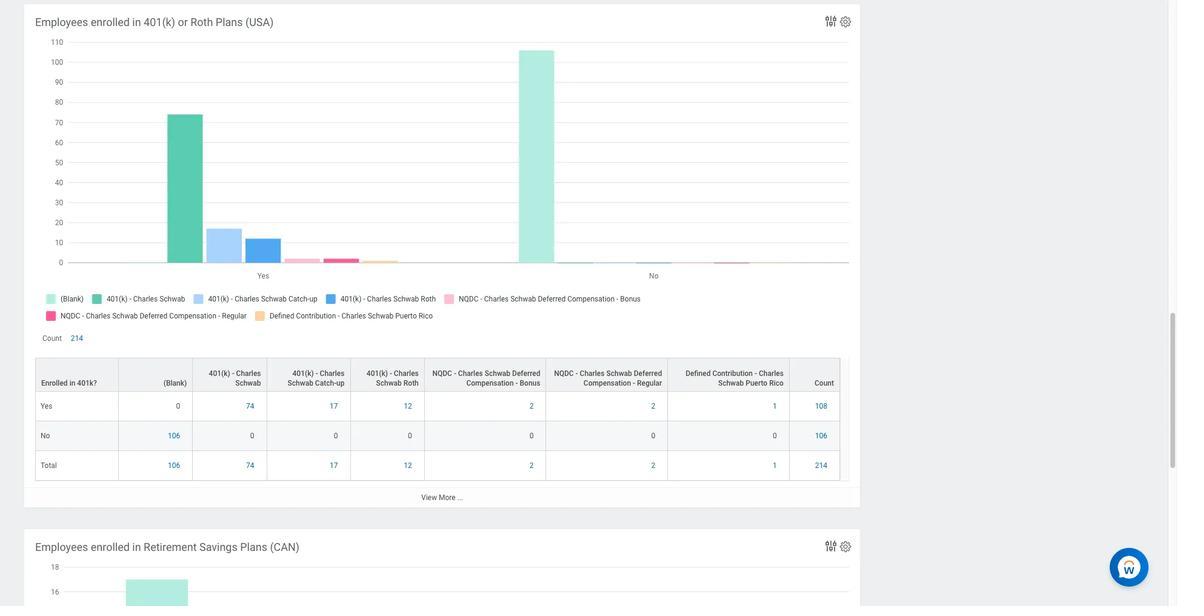 Task type: locate. For each thing, give the bounding box(es) containing it.
in left or
[[132, 16, 141, 28]]

nqdc - charles schwab deferred compensation - regular
[[554, 370, 662, 388]]

0 vertical spatial configure and view chart data image
[[824, 14, 838, 28]]

4 row from the top
[[35, 452, 840, 481]]

2
[[530, 403, 534, 411], [651, 403, 655, 411], [530, 462, 534, 471], [651, 462, 655, 471]]

1 vertical spatial 12 button
[[404, 461, 414, 471]]

row containing total
[[35, 452, 840, 481]]

0 button down rico
[[773, 432, 779, 442]]

0 button down regular
[[651, 432, 657, 442]]

6 charles from the left
[[759, 370, 784, 378]]

row containing 401(k) - charles schwab
[[35, 358, 840, 392]]

0 horizontal spatial deferred
[[512, 370, 540, 378]]

total
[[41, 462, 57, 471]]

charles inside nqdc - charles schwab deferred compensation - bonus
[[458, 370, 483, 378]]

106
[[168, 432, 180, 441], [815, 432, 827, 441], [168, 462, 180, 471]]

contribution
[[712, 370, 753, 378]]

1 deferred from the left
[[512, 370, 540, 378]]

1 employees from the top
[[35, 16, 88, 28]]

regular
[[637, 380, 662, 388]]

charles
[[236, 370, 261, 378], [320, 370, 345, 378], [394, 370, 419, 378], [458, 370, 483, 378], [580, 370, 605, 378], [759, 370, 784, 378]]

1 vertical spatial employees
[[35, 541, 88, 554]]

2 compensation from the left
[[584, 380, 631, 388]]

(blank) button
[[119, 359, 192, 392]]

3 charles from the left
[[394, 370, 419, 378]]

17 button
[[330, 402, 340, 412], [330, 461, 340, 471]]

2 1 button from the top
[[773, 461, 779, 471]]

0 down 401(k) - charles schwab roth
[[408, 432, 412, 441]]

charles for 401(k) - charles schwab roth
[[394, 370, 419, 378]]

- inside 401(k) - charles schwab roth
[[390, 370, 392, 378]]

charles inside 401(k) - charles schwab catch-up
[[320, 370, 345, 378]]

compensation inside nqdc - charles schwab deferred compensation - bonus
[[466, 380, 514, 388]]

2 74 from the top
[[246, 462, 254, 471]]

compensation left the bonus
[[466, 380, 514, 388]]

schwab inside 401(k) - charles schwab roth
[[376, 380, 402, 388]]

0 horizontal spatial nqdc
[[432, 370, 452, 378]]

2 17 from the top
[[330, 462, 338, 471]]

enrolled for retirement
[[91, 541, 130, 554]]

nqdc
[[432, 370, 452, 378], [554, 370, 574, 378]]

0 button down the bonus
[[530, 432, 536, 442]]

nqdc for nqdc - charles schwab deferred compensation - regular
[[554, 370, 574, 378]]

401(k) - charles schwab
[[209, 370, 261, 388]]

1 1 from the top
[[773, 403, 777, 411]]

1 1 button from the top
[[773, 402, 779, 412]]

schwab
[[485, 370, 510, 378], [606, 370, 632, 378], [235, 380, 261, 388], [288, 380, 313, 388], [376, 380, 402, 388], [718, 380, 744, 388]]

2 17 button from the top
[[330, 461, 340, 471]]

configure and view chart data image inside employees enrolled in 401(k) or roth plans (usa) element
[[824, 14, 838, 28]]

configure and view chart data image for employees enrolled in 401(k) or roth plans (usa)
[[824, 14, 838, 28]]

enrolled
[[91, 16, 130, 28], [91, 541, 130, 554]]

106 button for 2
[[168, 461, 182, 471]]

deferred inside nqdc - charles schwab deferred compensation - regular
[[634, 370, 662, 378]]

1 row from the top
[[35, 358, 840, 392]]

0 vertical spatial 17 button
[[330, 402, 340, 412]]

17 button for 0
[[330, 402, 340, 412]]

0 vertical spatial employees
[[35, 16, 88, 28]]

1 17 button from the top
[[330, 402, 340, 412]]

charles inside 401(k) - charles schwab
[[236, 370, 261, 378]]

enrolled
[[41, 380, 68, 388]]

0 vertical spatial 74 button
[[246, 402, 256, 412]]

12 button down 401(k) - charles schwab roth
[[404, 402, 414, 412]]

0 down 401(k) - charles schwab on the left bottom
[[250, 432, 254, 441]]

214
[[71, 335, 83, 343], [815, 462, 827, 471]]

charles for nqdc - charles schwab deferred compensation - regular
[[580, 370, 605, 378]]

1 vertical spatial 17 button
[[330, 461, 340, 471]]

view more ... link
[[24, 488, 860, 508]]

defined contribution - charles schwab puerto rico button
[[668, 359, 789, 392]]

0 vertical spatial 1
[[773, 403, 777, 411]]

1 horizontal spatial 214 button
[[815, 461, 829, 471]]

employees enrolled in retirement savings plans (can) element
[[24, 530, 860, 607]]

2 deferred from the left
[[634, 370, 662, 378]]

401(k) inside 401(k) - charles schwab
[[209, 370, 230, 378]]

charles inside 401(k) - charles schwab roth
[[394, 370, 419, 378]]

count up 108 button
[[815, 380, 834, 388]]

1 vertical spatial 1 button
[[773, 461, 779, 471]]

1 horizontal spatial deferred
[[634, 370, 662, 378]]

compensation inside nqdc - charles schwab deferred compensation - regular
[[584, 380, 631, 388]]

employees inside 'element'
[[35, 541, 88, 554]]

1 vertical spatial roth
[[404, 380, 419, 388]]

1 vertical spatial 74
[[246, 462, 254, 471]]

configure and view chart data image inside employees enrolled in retirement savings plans (can) 'element'
[[824, 539, 838, 554]]

1 17 from the top
[[330, 403, 338, 411]]

0 vertical spatial 12 button
[[404, 402, 414, 412]]

1 vertical spatial in
[[69, 380, 75, 388]]

0 button down the up
[[334, 432, 340, 442]]

2 74 button from the top
[[246, 461, 256, 471]]

12
[[404, 403, 412, 411], [404, 462, 412, 471]]

1 vertical spatial 12
[[404, 462, 412, 471]]

schwab for 401(k) - charles schwab
[[235, 380, 261, 388]]

12 down 401(k) - charles schwab roth
[[404, 403, 412, 411]]

more
[[439, 494, 456, 503]]

employees
[[35, 16, 88, 28], [35, 541, 88, 554]]

0 vertical spatial in
[[132, 16, 141, 28]]

(usa)
[[245, 16, 274, 28]]

row containing yes
[[35, 392, 840, 422]]

in left 401k?
[[69, 380, 75, 388]]

0 button
[[176, 402, 182, 412], [250, 432, 256, 442], [334, 432, 340, 442], [408, 432, 414, 442], [530, 432, 536, 442], [651, 432, 657, 442], [773, 432, 779, 442]]

schwab inside nqdc - charles schwab deferred compensation - regular
[[606, 370, 632, 378]]

17 for 106
[[330, 462, 338, 471]]

74 button
[[246, 402, 256, 412], [246, 461, 256, 471]]

17 for 0
[[330, 403, 338, 411]]

1 vertical spatial count
[[815, 380, 834, 388]]

0 horizontal spatial 214 button
[[71, 334, 85, 344]]

214 button down 108 button
[[815, 461, 829, 471]]

2 enrolled from the top
[[91, 541, 130, 554]]

0 vertical spatial 214
[[71, 335, 83, 343]]

in inside 'element'
[[132, 541, 141, 554]]

0 horizontal spatial compensation
[[466, 380, 514, 388]]

deferred
[[512, 370, 540, 378], [634, 370, 662, 378]]

schwab for nqdc - charles schwab deferred compensation - regular
[[606, 370, 632, 378]]

12 button
[[404, 402, 414, 412], [404, 461, 414, 471]]

0 for 0 button under (blank)
[[176, 403, 180, 411]]

0 vertical spatial enrolled
[[91, 16, 130, 28]]

401(k) - charles schwab catch-up
[[288, 370, 345, 388]]

employees enrolled in retirement savings plans (can)
[[35, 541, 300, 554]]

1 horizontal spatial roth
[[404, 380, 419, 388]]

1 12 from the top
[[404, 403, 412, 411]]

401(k) for 401(k) - charles schwab catch-up
[[292, 370, 314, 378]]

1 button for 108
[[773, 402, 779, 412]]

view
[[421, 494, 437, 503]]

yes
[[41, 403, 52, 411]]

in left retirement
[[132, 541, 141, 554]]

enrolled inside 'element'
[[91, 541, 130, 554]]

0 down the up
[[334, 432, 338, 441]]

row
[[35, 358, 840, 392], [35, 392, 840, 422], [35, 422, 840, 452], [35, 452, 840, 481]]

in for 401(k)
[[132, 16, 141, 28]]

count
[[42, 335, 62, 343], [815, 380, 834, 388]]

...
[[457, 494, 463, 503]]

1 74 from the top
[[246, 403, 254, 411]]

1 charles from the left
[[236, 370, 261, 378]]

1 compensation from the left
[[466, 380, 514, 388]]

214 button
[[71, 334, 85, 344], [815, 461, 829, 471]]

0 vertical spatial 17
[[330, 403, 338, 411]]

schwab inside 401(k) - charles schwab
[[235, 380, 261, 388]]

0 down rico
[[773, 432, 777, 441]]

retirement
[[144, 541, 197, 554]]

1 vertical spatial 1
[[773, 462, 777, 471]]

2 nqdc from the left
[[554, 370, 574, 378]]

2 button
[[530, 402, 536, 412], [651, 402, 657, 412], [530, 461, 536, 471], [651, 461, 657, 471]]

214 down 108 button
[[815, 462, 827, 471]]

up
[[336, 380, 345, 388]]

106 button
[[168, 432, 182, 442], [815, 432, 829, 442], [168, 461, 182, 471]]

1 button
[[773, 402, 779, 412], [773, 461, 779, 471]]

0 down regular
[[651, 432, 655, 441]]

1 12 button from the top
[[404, 402, 414, 412]]

12 button for 0
[[404, 402, 414, 412]]

nqdc inside nqdc - charles schwab deferred compensation - bonus
[[432, 370, 452, 378]]

0 horizontal spatial roth
[[190, 16, 213, 28]]

74 button for 0
[[246, 402, 256, 412]]

1 74 button from the top
[[246, 402, 256, 412]]

1
[[773, 403, 777, 411], [773, 462, 777, 471]]

0
[[176, 403, 180, 411], [250, 432, 254, 441], [334, 432, 338, 441], [408, 432, 412, 441], [530, 432, 534, 441], [651, 432, 655, 441], [773, 432, 777, 441]]

charles for nqdc - charles schwab deferred compensation - bonus
[[458, 370, 483, 378]]

compensation left regular
[[584, 380, 631, 388]]

roth
[[190, 16, 213, 28], [404, 380, 419, 388]]

schwab inside 401(k) - charles schwab catch-up
[[288, 380, 313, 388]]

charles inside nqdc - charles schwab deferred compensation - regular
[[580, 370, 605, 378]]

2 1 from the top
[[773, 462, 777, 471]]

deferred up regular
[[634, 370, 662, 378]]

1 vertical spatial 17
[[330, 462, 338, 471]]

deferred up the bonus
[[512, 370, 540, 378]]

401(k) - charles schwab button
[[193, 359, 266, 392]]

employees enrolled in 401(k) or roth plans (usa)
[[35, 16, 274, 28]]

deferred inside nqdc - charles schwab deferred compensation - bonus
[[512, 370, 540, 378]]

4 charles from the left
[[458, 370, 483, 378]]

-
[[232, 370, 234, 378], [316, 370, 318, 378], [390, 370, 392, 378], [454, 370, 456, 378], [576, 370, 578, 378], [755, 370, 757, 378], [516, 380, 518, 388], [633, 380, 635, 388]]

1 vertical spatial enrolled
[[91, 541, 130, 554]]

configure and view chart data image
[[824, 14, 838, 28], [824, 539, 838, 554]]

(can)
[[270, 541, 300, 554]]

401(k) for 401(k) - charles schwab
[[209, 370, 230, 378]]

savings
[[199, 541, 237, 554]]

2 vertical spatial in
[[132, 541, 141, 554]]

count up enrolled in 401k? 'popup button'
[[42, 335, 62, 343]]

compensation for bonus
[[466, 380, 514, 388]]

1 horizontal spatial count
[[815, 380, 834, 388]]

2 configure and view chart data image from the top
[[824, 539, 838, 554]]

0 vertical spatial 1 button
[[773, 402, 779, 412]]

nqdc inside nqdc - charles schwab deferred compensation - regular
[[554, 370, 574, 378]]

plans left (can)
[[240, 541, 267, 554]]

compensation
[[466, 380, 514, 388], [584, 380, 631, 388]]

schwab inside nqdc - charles schwab deferred compensation - bonus
[[485, 370, 510, 378]]

0 for 0 button under regular
[[651, 432, 655, 441]]

401k?
[[77, 380, 97, 388]]

count button
[[790, 359, 840, 392]]

401(k) inside 401(k) - charles schwab catch-up
[[292, 370, 314, 378]]

74 button for 106
[[246, 461, 256, 471]]

2 charles from the left
[[320, 370, 345, 378]]

401(k) inside 401(k) - charles schwab roth
[[367, 370, 388, 378]]

plans left (usa)
[[216, 16, 243, 28]]

214 button up enrolled in 401k? 'popup button'
[[71, 334, 85, 344]]

1 configure and view chart data image from the top
[[824, 14, 838, 28]]

5 charles from the left
[[580, 370, 605, 378]]

214 up enrolled in 401k? 'popup button'
[[71, 335, 83, 343]]

0 for 0 button underneath 401(k) - charles schwab on the left bottom
[[250, 432, 254, 441]]

1 vertical spatial 214
[[815, 462, 827, 471]]

108
[[815, 403, 827, 411]]

0 down (blank)
[[176, 403, 180, 411]]

2 12 button from the top
[[404, 461, 414, 471]]

1 vertical spatial configure and view chart data image
[[824, 539, 838, 554]]

configure and view chart data image left the configure employees enrolled in retirement savings plans (can) icon
[[824, 539, 838, 554]]

0 vertical spatial roth
[[190, 16, 213, 28]]

74
[[246, 403, 254, 411], [246, 462, 254, 471]]

1 vertical spatial plans
[[240, 541, 267, 554]]

12 up view more ... link
[[404, 462, 412, 471]]

in
[[132, 16, 141, 28], [69, 380, 75, 388], [132, 541, 141, 554]]

12 button up view more ... link
[[404, 461, 414, 471]]

plans
[[216, 16, 243, 28], [240, 541, 267, 554]]

in inside 'popup button'
[[69, 380, 75, 388]]

(blank)
[[164, 380, 187, 388]]

2 row from the top
[[35, 392, 840, 422]]

2 employees from the top
[[35, 541, 88, 554]]

- inside 401(k) - charles schwab catch-up
[[316, 370, 318, 378]]

1 vertical spatial 74 button
[[246, 461, 256, 471]]

1 nqdc from the left
[[432, 370, 452, 378]]

3 row from the top
[[35, 422, 840, 452]]

12 button for 106
[[404, 461, 414, 471]]

401(k)
[[144, 16, 175, 28], [209, 370, 230, 378], [292, 370, 314, 378], [367, 370, 388, 378]]

17
[[330, 403, 338, 411], [330, 462, 338, 471]]

0 vertical spatial 12
[[404, 403, 412, 411]]

configure and view chart data image left 'configure employees enrolled in 401(k) or roth plans (usa)' icon
[[824, 14, 838, 28]]

1 enrolled from the top
[[91, 16, 130, 28]]

108 button
[[815, 402, 829, 412]]

2 12 from the top
[[404, 462, 412, 471]]

1 horizontal spatial compensation
[[584, 380, 631, 388]]

401(k) - charles schwab roth
[[367, 370, 419, 388]]

1 horizontal spatial nqdc
[[554, 370, 574, 378]]

0 vertical spatial count
[[42, 335, 62, 343]]

0 vertical spatial 74
[[246, 403, 254, 411]]

0 down the bonus
[[530, 432, 534, 441]]

compensation for regular
[[584, 380, 631, 388]]



Task type: vqa. For each thing, say whether or not it's contained in the screenshot.


Task type: describe. For each thing, give the bounding box(es) containing it.
12 for 0
[[404, 403, 412, 411]]

1 for 108
[[773, 403, 777, 411]]

enrolled in 401k? button
[[36, 359, 118, 392]]

enrolled for 401(k)
[[91, 16, 130, 28]]

nqdc - charles schwab deferred compensation - bonus button
[[425, 359, 546, 392]]

employees for employees enrolled in retirement savings plans (can)
[[35, 541, 88, 554]]

configure employees enrolled in 401(k) or roth plans (usa) image
[[839, 15, 852, 28]]

schwab for 401(k) - charles schwab catch-up
[[288, 380, 313, 388]]

charles inside defined contribution - charles schwab puerto rico
[[759, 370, 784, 378]]

12 for 106
[[404, 462, 412, 471]]

no
[[41, 432, 50, 441]]

0 button down 401(k) - charles schwab on the left bottom
[[250, 432, 256, 442]]

74 for 106
[[246, 462, 254, 471]]

0 horizontal spatial count
[[42, 335, 62, 343]]

charles for 401(k) - charles schwab catch-up
[[320, 370, 345, 378]]

row containing no
[[35, 422, 840, 452]]

charles for 401(k) - charles schwab
[[236, 370, 261, 378]]

401(k) - charles schwab catch-up button
[[267, 359, 350, 392]]

0 for 0 button underneath the bonus
[[530, 432, 534, 441]]

puerto
[[746, 380, 768, 388]]

0 button down 401(k) - charles schwab roth
[[408, 432, 414, 442]]

deferred for bonus
[[512, 370, 540, 378]]

1 button for 214
[[773, 461, 779, 471]]

configure and view chart data image for employees enrolled in retirement savings plans (can)
[[824, 539, 838, 554]]

employees for employees enrolled in 401(k) or roth plans (usa)
[[35, 16, 88, 28]]

schwab inside defined contribution - charles schwab puerto rico
[[718, 380, 744, 388]]

1 vertical spatial 214 button
[[815, 461, 829, 471]]

0 vertical spatial 214 button
[[71, 334, 85, 344]]

0 vertical spatial plans
[[216, 16, 243, 28]]

nqdc for nqdc - charles schwab deferred compensation - bonus
[[432, 370, 452, 378]]

bonus
[[520, 380, 540, 388]]

rico
[[769, 380, 784, 388]]

106 for 0
[[168, 432, 180, 441]]

0 horizontal spatial 214
[[71, 335, 83, 343]]

401(k) - charles schwab roth button
[[351, 359, 424, 392]]

enrolled in 401k?
[[41, 380, 97, 388]]

nqdc - charles schwab deferred compensation - regular button
[[546, 359, 667, 392]]

1 horizontal spatial 214
[[815, 462, 827, 471]]

0 for 0 button underneath the up
[[334, 432, 338, 441]]

nqdc - charles schwab deferred compensation - bonus
[[432, 370, 540, 388]]

roth inside 401(k) - charles schwab roth
[[404, 380, 419, 388]]

0 for 0 button below 401(k) - charles schwab roth
[[408, 432, 412, 441]]

401(k) for 401(k) - charles schwab roth
[[367, 370, 388, 378]]

view more ...
[[421, 494, 463, 503]]

74 for 0
[[246, 403, 254, 411]]

or
[[178, 16, 188, 28]]

catch-
[[315, 380, 336, 388]]

- inside defined contribution - charles schwab puerto rico
[[755, 370, 757, 378]]

schwab for 401(k) - charles schwab roth
[[376, 380, 402, 388]]

employees enrolled in 401(k) or roth plans (usa) element
[[24, 4, 860, 508]]

- inside 401(k) - charles schwab
[[232, 370, 234, 378]]

0 for 0 button below rico
[[773, 432, 777, 441]]

defined
[[686, 370, 711, 378]]

106 for 2
[[168, 462, 180, 471]]

count inside popup button
[[815, 380, 834, 388]]

defined contribution - charles schwab puerto rico
[[686, 370, 784, 388]]

17 button for 106
[[330, 461, 340, 471]]

106 button for 0
[[168, 432, 182, 442]]

1 for 214
[[773, 462, 777, 471]]

deferred for regular
[[634, 370, 662, 378]]

schwab for nqdc - charles schwab deferred compensation - bonus
[[485, 370, 510, 378]]

configure employees enrolled in retirement savings plans (can) image
[[839, 541, 852, 554]]

0 button down (blank)
[[176, 402, 182, 412]]

plans inside 'element'
[[240, 541, 267, 554]]

in for retirement
[[132, 541, 141, 554]]



